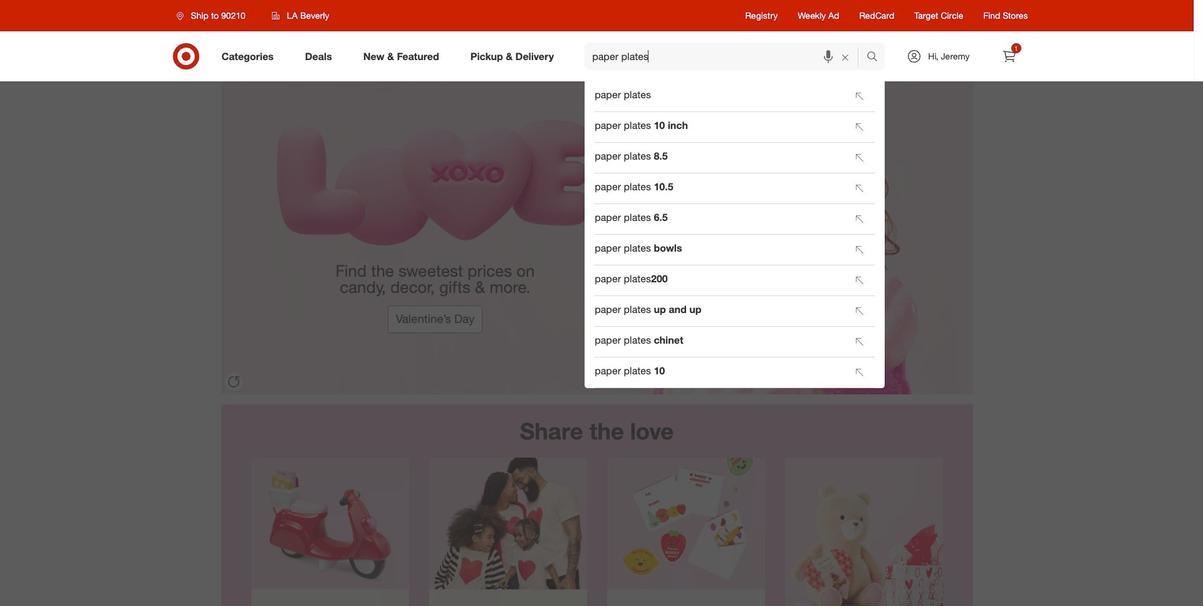 Task type: vqa. For each thing, say whether or not it's contained in the screenshot.
The What Can We Help You Find? Suggestions Appear Below 'Search Field'
yes



Task type: locate. For each thing, give the bounding box(es) containing it.
What can we help you find? suggestions appear below search field
[[585, 43, 871, 70]]

love image
[[221, 82, 973, 395]]



